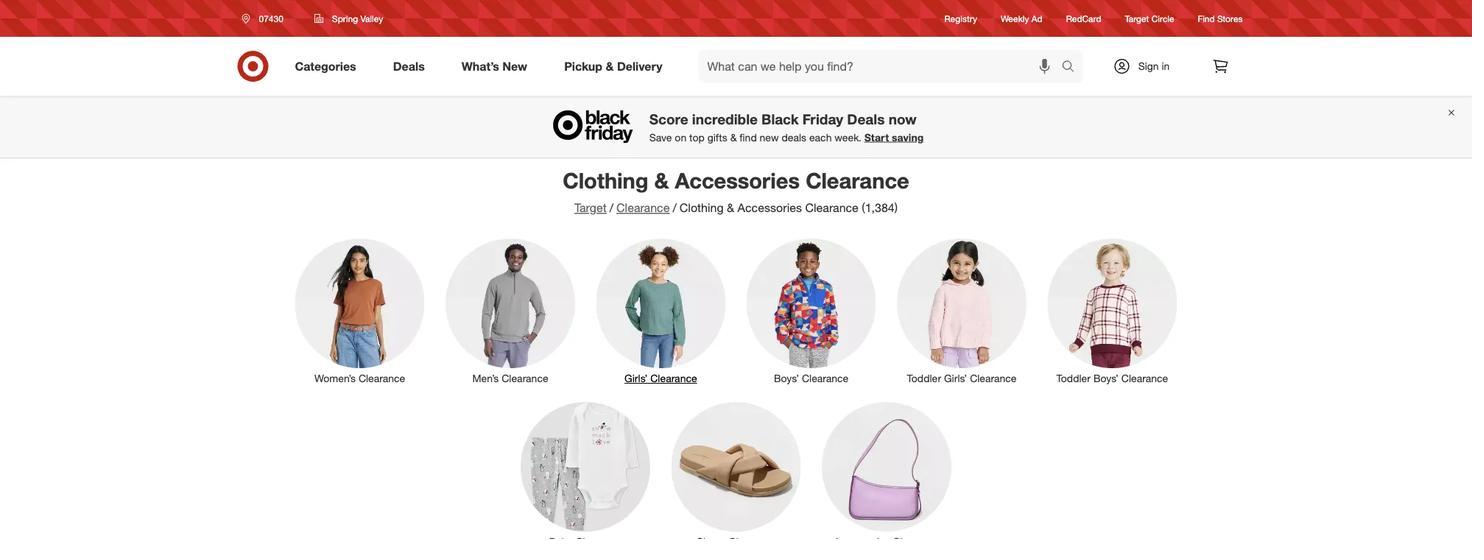 Task type: locate. For each thing, give the bounding box(es) containing it.
clearance inside toddler girls' clearance link
[[970, 372, 1017, 385]]

search button
[[1055, 50, 1090, 85]]

accessories down find
[[675, 167, 800, 193]]

1 horizontal spatial /
[[673, 201, 677, 215]]

deals
[[393, 59, 425, 73], [847, 110, 885, 127]]

deals up start
[[847, 110, 885, 127]]

target circle link
[[1125, 12, 1174, 25]]

2 girls' from the left
[[944, 372, 967, 385]]

0 horizontal spatial girls'
[[625, 372, 648, 385]]

redcard
[[1066, 13, 1101, 24]]

girls'
[[625, 372, 648, 385], [944, 372, 967, 385]]

1 vertical spatial target
[[574, 201, 607, 215]]

accessories
[[675, 167, 800, 193], [738, 201, 802, 215]]

clothing
[[563, 167, 648, 193], [680, 201, 724, 215]]

target link
[[574, 201, 607, 215]]

0 horizontal spatial toddler
[[907, 372, 941, 385]]

clothing & accessories clearance target / clearance / clothing & accessories clearance (1,384)
[[563, 167, 909, 215]]

0 horizontal spatial clothing
[[563, 167, 648, 193]]

& right pickup
[[606, 59, 614, 73]]

deals inside "score incredible black friday deals now save on top gifts & find new deals each week. start saving"
[[847, 110, 885, 127]]

clothing up target link
[[563, 167, 648, 193]]

toddler girls' clearance
[[907, 372, 1017, 385]]

/ right clearance link
[[673, 201, 677, 215]]

stores
[[1217, 13, 1243, 24]]

0 horizontal spatial target
[[574, 201, 607, 215]]

& left find
[[730, 131, 737, 144]]

women's clearance link
[[285, 236, 435, 386]]

toddler boys' clearance link
[[1037, 236, 1188, 386]]

target left 'circle'
[[1125, 13, 1149, 24]]

each
[[809, 131, 832, 144]]

&
[[606, 59, 614, 73], [730, 131, 737, 144], [654, 167, 669, 193], [727, 201, 734, 215]]

incredible
[[692, 110, 758, 127]]

target
[[1125, 13, 1149, 24], [574, 201, 607, 215]]

1 girls' from the left
[[625, 372, 648, 385]]

accessories down new
[[738, 201, 802, 215]]

categories
[[295, 59, 356, 73]]

1 vertical spatial clothing
[[680, 201, 724, 215]]

sign
[[1138, 60, 1159, 73]]

What can we help you find? suggestions appear below search field
[[699, 50, 1065, 82]]

1 horizontal spatial girls'
[[944, 372, 967, 385]]

what's new link
[[449, 50, 546, 82]]

toddler inside "link"
[[1056, 372, 1091, 385]]

deals left what's
[[393, 59, 425, 73]]

friday
[[803, 110, 843, 127]]

1 horizontal spatial deals
[[847, 110, 885, 127]]

find
[[1198, 13, 1215, 24]]

toddler boys' clearance
[[1056, 372, 1168, 385]]

target left clearance link
[[574, 201, 607, 215]]

1 horizontal spatial clothing
[[680, 201, 724, 215]]

1 toddler from the left
[[907, 372, 941, 385]]

what's
[[462, 59, 499, 73]]

toddler girls' clearance link
[[887, 236, 1037, 386]]

(1,384)
[[862, 201, 898, 215]]

spring
[[332, 13, 358, 24]]

0 vertical spatial clothing
[[563, 167, 648, 193]]

what's new
[[462, 59, 527, 73]]

weekly ad link
[[1001, 12, 1043, 25]]

spring valley
[[332, 13, 383, 24]]

women's
[[315, 372, 356, 385]]

girls' clearance
[[625, 372, 697, 385]]

boys'
[[774, 372, 799, 385], [1094, 372, 1119, 385]]

1 vertical spatial accessories
[[738, 201, 802, 215]]

categories link
[[282, 50, 375, 82]]

clearance link
[[616, 201, 670, 215]]

men's clearance
[[472, 372, 548, 385]]

/ right target link
[[610, 201, 614, 215]]

boys' clearance link
[[736, 236, 887, 386]]

clearance
[[806, 167, 909, 193], [616, 201, 670, 215], [805, 201, 859, 215], [359, 372, 405, 385], [502, 372, 548, 385], [651, 372, 697, 385], [802, 372, 849, 385], [970, 372, 1017, 385], [1122, 372, 1168, 385]]

girls' inside toddler girls' clearance link
[[944, 372, 967, 385]]

week.
[[835, 131, 862, 144]]

score incredible black friday deals now save on top gifts & find new deals each week. start saving
[[649, 110, 924, 144]]

1 horizontal spatial boys'
[[1094, 372, 1119, 385]]

1 horizontal spatial toddler
[[1056, 372, 1091, 385]]

0 vertical spatial deals
[[393, 59, 425, 73]]

2 boys' from the left
[[1094, 372, 1119, 385]]

target circle
[[1125, 13, 1174, 24]]

toddler
[[907, 372, 941, 385], [1056, 372, 1091, 385]]

/
[[610, 201, 614, 215], [673, 201, 677, 215]]

0 horizontal spatial /
[[610, 201, 614, 215]]

0 horizontal spatial boys'
[[774, 372, 799, 385]]

2 toddler from the left
[[1056, 372, 1091, 385]]

clothing right clearance link
[[680, 201, 724, 215]]

1 horizontal spatial target
[[1125, 13, 1149, 24]]

1 vertical spatial deals
[[847, 110, 885, 127]]

registry link
[[945, 12, 977, 25]]



Task type: vqa. For each thing, say whether or not it's contained in the screenshot.
bag
no



Task type: describe. For each thing, give the bounding box(es) containing it.
clearance inside men's clearance link
[[502, 372, 548, 385]]

new
[[760, 131, 779, 144]]

save
[[649, 131, 672, 144]]

weekly
[[1001, 13, 1029, 24]]

black
[[762, 110, 799, 127]]

pickup
[[564, 59, 603, 73]]

men's clearance link
[[435, 236, 586, 386]]

2 / from the left
[[673, 201, 677, 215]]

boys' inside "link"
[[1094, 372, 1119, 385]]

registry
[[945, 13, 977, 24]]

on
[[675, 131, 687, 144]]

pickup & delivery link
[[552, 50, 681, 82]]

clearance inside boys' clearance link
[[802, 372, 849, 385]]

find stores
[[1198, 13, 1243, 24]]

& inside "score incredible black friday deals now save on top gifts & find new deals each week. start saving"
[[730, 131, 737, 144]]

top
[[689, 131, 705, 144]]

0 horizontal spatial deals
[[393, 59, 425, 73]]

redcard link
[[1066, 12, 1101, 25]]

toddler for toddler girls' clearance
[[907, 372, 941, 385]]

clearance inside toddler boys' clearance "link"
[[1122, 372, 1168, 385]]

clearance inside girls' clearance link
[[651, 372, 697, 385]]

in
[[1162, 60, 1170, 73]]

new
[[503, 59, 527, 73]]

clearance inside women's clearance link
[[359, 372, 405, 385]]

sign in link
[[1101, 50, 1193, 82]]

find
[[740, 131, 757, 144]]

deals
[[782, 131, 806, 144]]

pickup & delivery
[[564, 59, 663, 73]]

boys' clearance
[[774, 372, 849, 385]]

& up clearance link
[[654, 167, 669, 193]]

ad
[[1032, 13, 1043, 24]]

weekly ad
[[1001, 13, 1043, 24]]

0 vertical spatial accessories
[[675, 167, 800, 193]]

07430 button
[[232, 5, 299, 32]]

now
[[889, 110, 917, 127]]

0 vertical spatial target
[[1125, 13, 1149, 24]]

valley
[[361, 13, 383, 24]]

gifts
[[708, 131, 727, 144]]

circle
[[1152, 13, 1174, 24]]

deals link
[[381, 50, 443, 82]]

search
[[1055, 60, 1090, 75]]

score
[[649, 110, 688, 127]]

delivery
[[617, 59, 663, 73]]

1 / from the left
[[610, 201, 614, 215]]

women's clearance
[[315, 372, 405, 385]]

girls' inside girls' clearance link
[[625, 372, 648, 385]]

find stores link
[[1198, 12, 1243, 25]]

target inside "clothing & accessories clearance target / clearance / clothing & accessories clearance (1,384)"
[[574, 201, 607, 215]]

sign in
[[1138, 60, 1170, 73]]

1 boys' from the left
[[774, 372, 799, 385]]

spring valley button
[[305, 5, 393, 32]]

& down gifts
[[727, 201, 734, 215]]

toddler for toddler boys' clearance
[[1056, 372, 1091, 385]]

girls' clearance link
[[586, 236, 736, 386]]

men's
[[472, 372, 499, 385]]

07430
[[259, 13, 283, 24]]

saving
[[892, 131, 924, 144]]

start
[[865, 131, 889, 144]]



